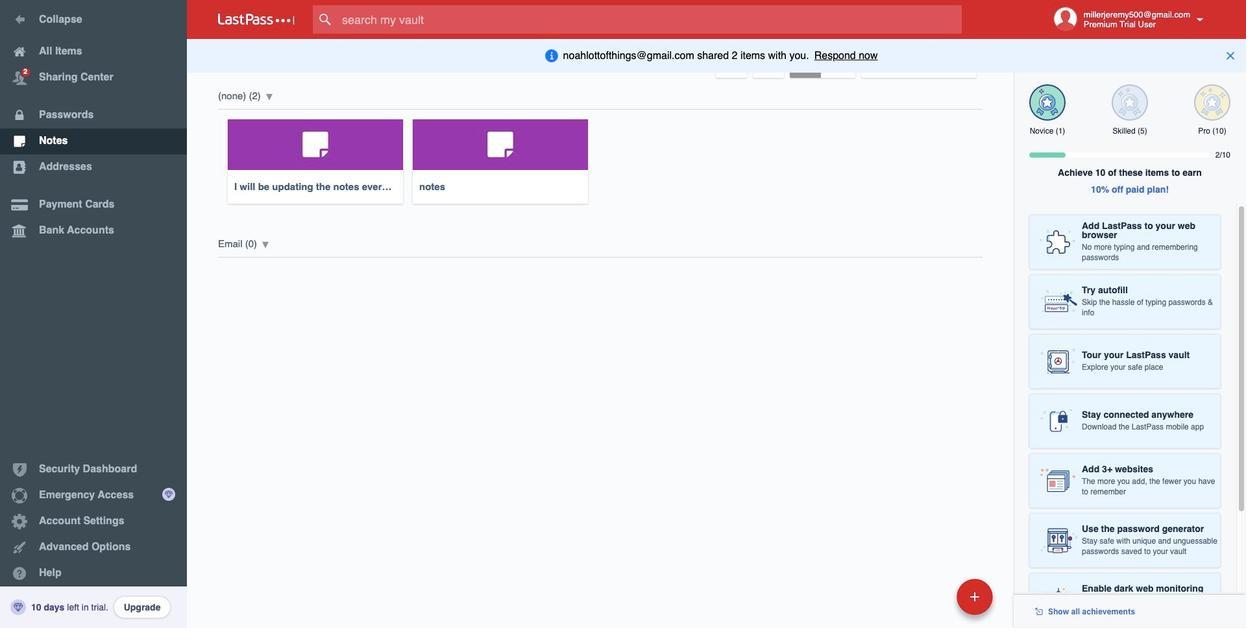Task type: vqa. For each thing, say whether or not it's contained in the screenshot.
'New item' icon
no



Task type: locate. For each thing, give the bounding box(es) containing it.
search my vault text field
[[313, 5, 987, 34]]



Task type: describe. For each thing, give the bounding box(es) containing it.
new item element
[[867, 578, 998, 615]]

new item navigation
[[867, 575, 1001, 628]]

vault options navigation
[[187, 39, 1014, 78]]

lastpass image
[[218, 14, 295, 25]]

Search search field
[[313, 5, 987, 34]]

main navigation navigation
[[0, 0, 187, 628]]



